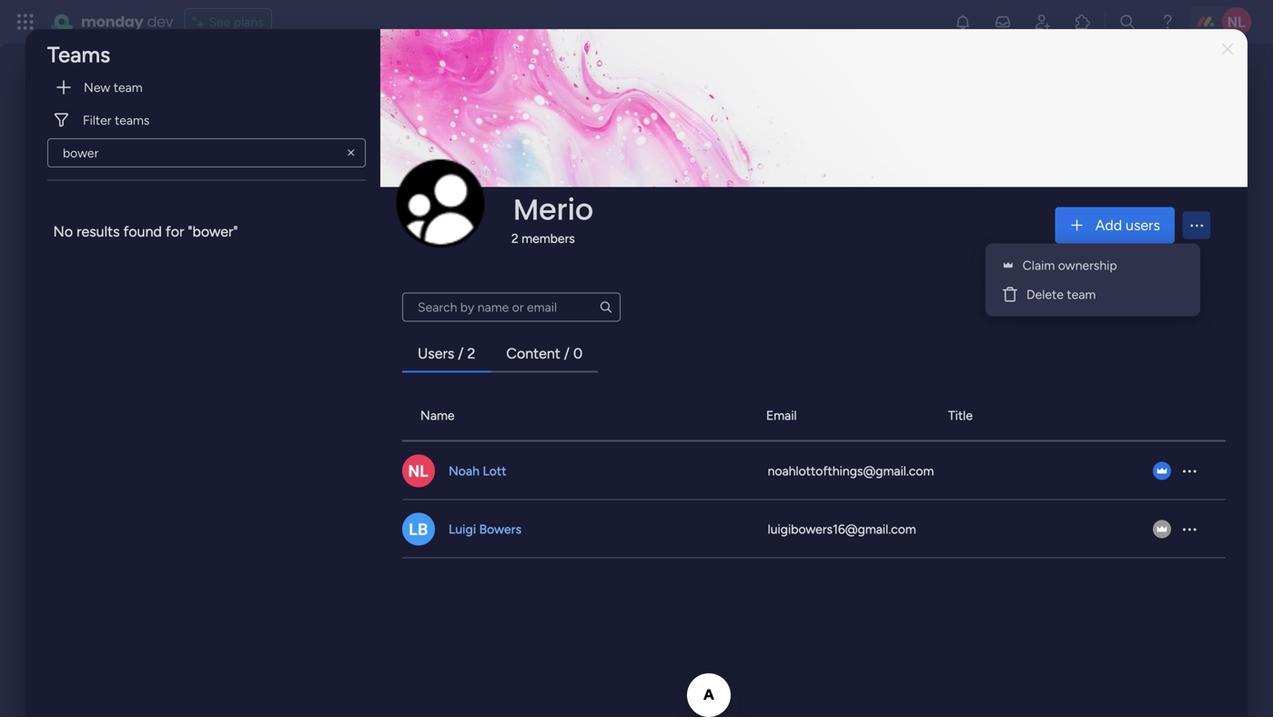 Task type: locate. For each thing, give the bounding box(es) containing it.
2 inside merio 2 members
[[512, 231, 519, 246]]

noah lott image left noah
[[402, 455, 435, 487]]

plans
[[234, 14, 264, 30]]

grid
[[402, 391, 1226, 714]]

1 horizontal spatial 2
[[512, 231, 519, 246]]

0 horizontal spatial /
[[458, 345, 464, 362]]

inbox image
[[994, 13, 1012, 31]]

luigi bowers
[[449, 521, 522, 537]]

see
[[209, 14, 231, 30]]

for
[[166, 223, 184, 240]]

1 vertical spatial 2
[[467, 345, 476, 362]]

None search field
[[47, 138, 366, 167]]

row up noahlottofthings@gmail.com
[[402, 391, 1226, 442]]

teams
[[115, 112, 150, 128]]

team
[[114, 80, 143, 95], [1067, 287, 1096, 302]]

/ left 0
[[564, 345, 570, 362]]

ownership
[[1058, 258, 1118, 273]]

noah lott
[[449, 463, 507, 479]]

1 vertical spatial team
[[1067, 287, 1096, 302]]

/ for 0
[[564, 345, 570, 362]]

Search by name or email search field
[[402, 293, 621, 322]]

email
[[766, 408, 797, 423]]

luigi bowers image
[[402, 513, 435, 546]]

Merio field
[[509, 189, 598, 230]]

1 vertical spatial noah lott image
[[402, 455, 435, 487]]

team right new
[[114, 80, 143, 95]]

/ right "users"
[[458, 345, 464, 362]]

found
[[123, 223, 162, 240]]

no results found for "bower"
[[53, 223, 238, 240]]

results
[[77, 223, 120, 240]]

0 vertical spatial team
[[114, 80, 143, 95]]

row down email
[[402, 442, 1226, 500]]

1 horizontal spatial noah lott image
[[1223, 7, 1252, 36]]

menu image
[[1188, 217, 1206, 234], [1181, 462, 1199, 480]]

row down noahlottofthings@gmail.com
[[402, 500, 1226, 558]]

0 horizontal spatial noah lott image
[[402, 455, 435, 487]]

1 row from the top
[[402, 391, 1226, 442]]

2 left members
[[512, 231, 519, 246]]

new team button
[[47, 73, 366, 102]]

add users button
[[1056, 207, 1175, 243]]

0 horizontal spatial 2
[[467, 345, 476, 362]]

content / 0 link
[[492, 337, 597, 370]]

delete
[[1027, 287, 1064, 302]]

/
[[458, 345, 464, 362], [564, 345, 570, 362]]

see plans button
[[184, 8, 272, 36]]

teams
[[47, 41, 110, 68]]

1 horizontal spatial team
[[1067, 287, 1096, 302]]

1 vertical spatial menu image
[[1181, 462, 1199, 480]]

0 vertical spatial 2
[[512, 231, 519, 246]]

invite members image
[[1034, 13, 1052, 31]]

monday dev
[[81, 11, 173, 32]]

3 row from the top
[[402, 500, 1226, 558]]

noah lott image
[[1223, 7, 1252, 36], [402, 455, 435, 487]]

row containing luigi bowers
[[402, 500, 1226, 558]]

"bower"
[[188, 223, 238, 240]]

tab list
[[402, 336, 1226, 373]]

menu image up menu image at the right bottom of the page
[[1181, 462, 1199, 480]]

team inside delete team menu item
[[1067, 287, 1096, 302]]

2 / from the left
[[564, 345, 570, 362]]

luigi bowers link
[[446, 520, 524, 538]]

1 / from the left
[[458, 345, 464, 362]]

help image
[[1159, 13, 1177, 31]]

2 row from the top
[[402, 442, 1226, 500]]

luigibowers16@gmail.com
[[768, 521, 916, 537]]

claim ownership menu item
[[993, 251, 1193, 280]]

team inside the new team button
[[114, 80, 143, 95]]

new
[[84, 80, 110, 95]]

close image
[[1222, 43, 1233, 56]]

search image
[[599, 300, 614, 314]]

row group
[[402, 442, 1226, 558]]

team for delete team
[[1067, 287, 1096, 302]]

0 horizontal spatial team
[[114, 80, 143, 95]]

content
[[506, 345, 561, 362]]

2
[[512, 231, 519, 246], [467, 345, 476, 362]]

2 right "users"
[[467, 345, 476, 362]]

0 vertical spatial noah lott image
[[1223, 7, 1252, 36]]

notifications image
[[954, 13, 972, 31]]

team down ownership
[[1067, 287, 1096, 302]]

row
[[402, 391, 1226, 442], [402, 442, 1226, 500], [402, 500, 1226, 558]]

1 horizontal spatial /
[[564, 345, 570, 362]]

select product image
[[16, 13, 35, 31]]

delete team menu item
[[993, 280, 1193, 309]]

noah lott image up the close icon
[[1223, 7, 1252, 36]]

luigi
[[449, 521, 476, 537]]

menu image right users
[[1188, 217, 1206, 234]]

noah lott link
[[446, 462, 509, 480]]

noah
[[449, 463, 480, 479]]

None search field
[[402, 293, 621, 322]]

upload button
[[395, 158, 486, 249]]



Task type: describe. For each thing, give the bounding box(es) containing it.
filter teams
[[83, 112, 150, 128]]

add users
[[1096, 217, 1161, 234]]

dev
[[147, 11, 173, 32]]

upload
[[417, 210, 464, 227]]

Search teams search field
[[47, 138, 366, 167]]

row containing name
[[402, 391, 1226, 442]]

see plans
[[209, 14, 264, 30]]

users
[[1126, 217, 1161, 234]]

merio 2 members
[[512, 189, 594, 246]]

tab list containing users / 2
[[402, 336, 1226, 373]]

filter teams button
[[47, 106, 366, 135]]

with margin right image
[[55, 78, 73, 96]]

monday
[[81, 11, 143, 32]]

content / 0
[[506, 345, 583, 362]]

menu image
[[1181, 520, 1199, 538]]

bowers
[[479, 521, 522, 537]]

members
[[522, 231, 575, 246]]

add
[[1096, 217, 1122, 234]]

search everything image
[[1119, 13, 1137, 31]]

claim ownership
[[1023, 258, 1118, 273]]

lott
[[483, 463, 507, 479]]

filter
[[83, 112, 112, 128]]

no
[[53, 223, 73, 240]]

new team
[[84, 80, 143, 95]]

users / 2
[[418, 345, 476, 362]]

claim ownership image
[[1001, 256, 1016, 275]]

/ for 2
[[458, 345, 464, 362]]

users
[[418, 345, 455, 362]]

claim
[[1023, 258, 1055, 273]]

merio
[[513, 189, 594, 230]]

0 vertical spatial menu image
[[1188, 217, 1206, 234]]

0
[[573, 345, 583, 362]]

team avatar image
[[395, 158, 486, 249]]

apps image
[[1074, 13, 1092, 31]]

delete team image
[[1001, 285, 1020, 304]]

grid containing name
[[402, 391, 1226, 714]]

name
[[421, 408, 455, 423]]

noahlottofthings@gmail.com
[[768, 463, 934, 479]]

row group containing noah lott
[[402, 442, 1226, 558]]

menu menu
[[993, 251, 1193, 309]]

2 inside tab list
[[467, 345, 476, 362]]

team for new team
[[114, 80, 143, 95]]

title
[[949, 408, 973, 423]]

users / 2 link
[[403, 337, 490, 370]]

clear search image
[[344, 146, 359, 160]]

delete team
[[1027, 287, 1096, 302]]

row containing noah lott
[[402, 442, 1226, 500]]



Task type: vqa. For each thing, say whether or not it's contained in the screenshot.
CLAIM OWNERSHIP
yes



